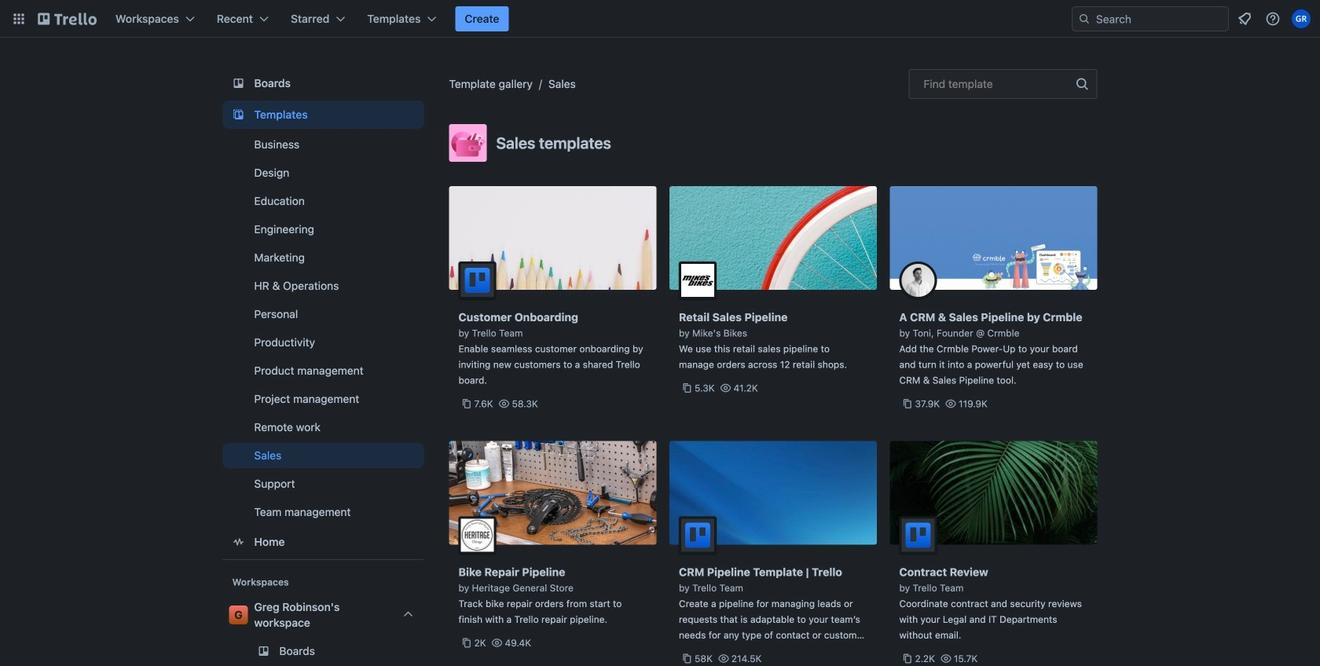 Task type: describe. For each thing, give the bounding box(es) containing it.
toni, founder @ crmble image
[[900, 262, 938, 300]]

1 vertical spatial trello team image
[[679, 517, 717, 555]]

greg robinson (gregrobinson96) image
[[1293, 9, 1311, 28]]

Search field
[[1091, 8, 1229, 30]]

0 notifications image
[[1236, 9, 1255, 28]]

search image
[[1079, 13, 1091, 25]]

back to home image
[[38, 6, 97, 31]]



Task type: locate. For each thing, give the bounding box(es) containing it.
template board image
[[229, 105, 248, 124]]

0 horizontal spatial trello team image
[[459, 262, 497, 300]]

trello team image
[[459, 262, 497, 300], [679, 517, 717, 555]]

open information menu image
[[1266, 11, 1282, 27]]

None field
[[909, 69, 1098, 99]]

trello team image
[[900, 517, 938, 555]]

home image
[[229, 533, 248, 552]]

1 horizontal spatial trello team image
[[679, 517, 717, 555]]

heritage general store image
[[459, 517, 497, 555]]

primary element
[[0, 0, 1321, 38]]

mike's bikes image
[[679, 262, 717, 300]]

sales icon image
[[449, 124, 487, 162]]

0 vertical spatial trello team image
[[459, 262, 497, 300]]

board image
[[229, 74, 248, 93]]



Task type: vqa. For each thing, say whether or not it's contained in the screenshot.
the Heritage General Store Icon
yes



